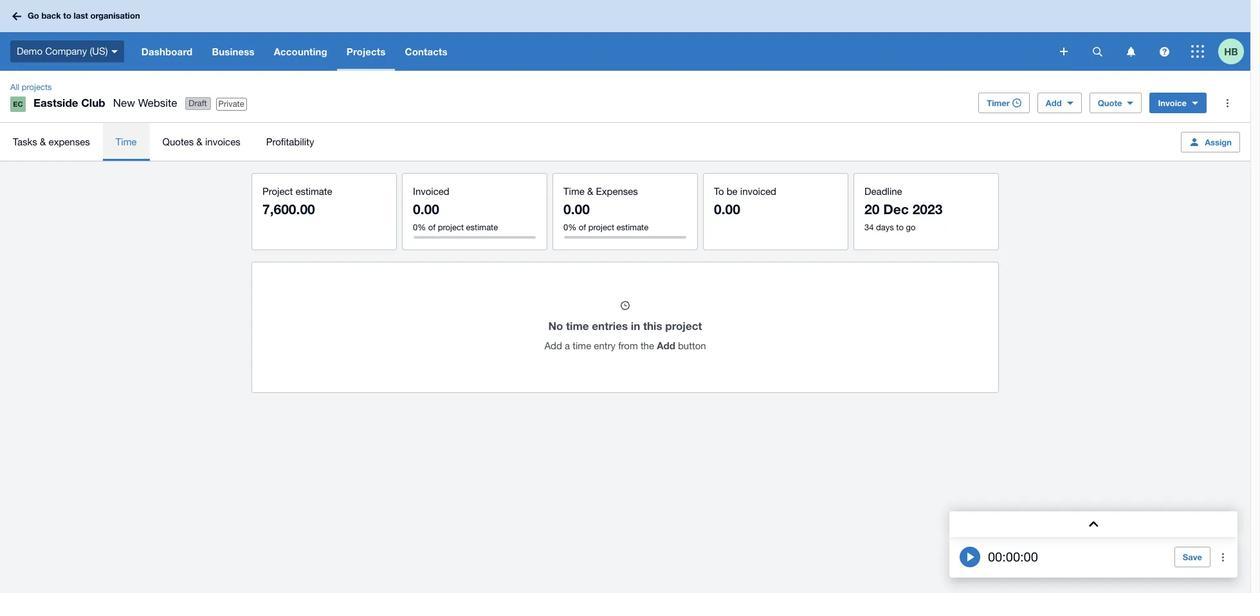 Task type: describe. For each thing, give the bounding box(es) containing it.
demo company (us) button
[[0, 32, 132, 71]]

time for time
[[116, 136, 137, 147]]

deadline 20 dec 2023 34 days to go
[[865, 186, 943, 232]]

add a time entry from the add button
[[544, 340, 706, 351]]

of inside time & expenses 0.00 0% of project estimate
[[579, 223, 586, 232]]

invoices
[[205, 136, 240, 147]]

0% inside time & expenses 0.00 0% of project estimate
[[564, 223, 577, 232]]

draft
[[189, 99, 207, 108]]

timer button
[[979, 93, 1030, 113]]

add button
[[1038, 93, 1082, 113]]

assign
[[1205, 137, 1232, 147]]

time tab
[[103, 123, 150, 161]]

estimate inside 'project estimate 7,600.00'
[[296, 186, 332, 197]]

(us)
[[90, 46, 108, 56]]

go back to last organisation
[[28, 10, 140, 21]]

tasks & expenses
[[13, 136, 90, 147]]

svg image left hb
[[1191, 45, 1204, 58]]

svg image
[[12, 12, 21, 20]]

projects button
[[337, 32, 395, 71]]

demo
[[17, 46, 42, 56]]

back
[[41, 10, 61, 21]]

quote button
[[1090, 93, 1142, 113]]

svg image up quote
[[1093, 47, 1102, 56]]

all
[[10, 82, 19, 92]]

2 horizontal spatial project
[[665, 319, 702, 333]]

0.00 for to be invoiced 0.00
[[714, 201, 740, 217]]

contacts button
[[395, 32, 457, 71]]

the
[[641, 340, 654, 351]]

a
[[565, 340, 570, 351]]

assign button
[[1181, 132, 1240, 152]]

business button
[[202, 32, 264, 71]]

be
[[727, 186, 738, 197]]

2023
[[913, 201, 943, 217]]

demo company (us)
[[17, 46, 108, 56]]

project inside invoiced 0.00 0% of project estimate
[[438, 223, 464, 232]]

invoiced
[[413, 186, 449, 197]]

0.00 inside invoiced 0.00 0% of project estimate
[[413, 201, 439, 217]]

hb button
[[1218, 32, 1251, 71]]

hb
[[1224, 45, 1238, 57]]

new
[[113, 96, 135, 109]]

eastside club
[[33, 96, 105, 109]]

estimate inside time & expenses 0.00 0% of project estimate
[[617, 223, 649, 232]]

button
[[678, 340, 706, 351]]

all projects
[[10, 82, 52, 92]]

invoice button
[[1150, 93, 1207, 113]]

business
[[212, 46, 254, 57]]

tasks
[[13, 136, 37, 147]]

all projects link
[[5, 81, 57, 94]]

expenses
[[596, 186, 638, 197]]

in
[[631, 319, 640, 333]]

project
[[262, 186, 293, 197]]

projects
[[22, 82, 52, 92]]

quote
[[1098, 98, 1122, 108]]

time link
[[103, 123, 150, 161]]

start timer image
[[960, 547, 980, 567]]

dashboard
[[141, 46, 193, 57]]

website
[[138, 96, 177, 109]]

more options image
[[1211, 544, 1236, 570]]

navigation containing dashboard
[[132, 32, 1051, 71]]

profitability
[[266, 136, 314, 147]]

more options image
[[1215, 90, 1240, 116]]

new website
[[113, 96, 177, 109]]

accounting button
[[264, 32, 337, 71]]

last
[[74, 10, 88, 21]]



Task type: locate. For each thing, give the bounding box(es) containing it.
7,600.00
[[262, 201, 315, 217]]

1 horizontal spatial &
[[196, 136, 203, 147]]

to
[[714, 186, 724, 197]]

to be invoiced 0.00
[[714, 186, 776, 217]]

2 horizontal spatial add
[[1046, 98, 1062, 108]]

00:00:00
[[988, 549, 1038, 564]]

add inside popup button
[[1046, 98, 1062, 108]]

time right no
[[566, 319, 589, 333]]

2 of from the left
[[579, 223, 586, 232]]

organisation
[[90, 10, 140, 21]]

banner containing hb
[[0, 0, 1251, 71]]

0 horizontal spatial to
[[63, 10, 71, 21]]

1 vertical spatial to
[[896, 223, 904, 232]]

add right timer button
[[1046, 98, 1062, 108]]

project inside time & expenses 0.00 0% of project estimate
[[588, 223, 614, 232]]

time inside time "link"
[[116, 136, 137, 147]]

to inside the deadline 20 dec 2023 34 days to go
[[896, 223, 904, 232]]

save
[[1183, 552, 1202, 562]]

& left expenses
[[587, 186, 593, 197]]

add right the
[[657, 340, 675, 351]]

of
[[428, 223, 436, 232], [579, 223, 586, 232]]

no
[[548, 319, 563, 333]]

time for time & expenses 0.00 0% of project estimate
[[564, 186, 585, 197]]

1 horizontal spatial of
[[579, 223, 586, 232]]

ec
[[13, 100, 23, 108]]

of inside invoiced 0.00 0% of project estimate
[[428, 223, 436, 232]]

time left expenses
[[564, 186, 585, 197]]

time & expenses 0.00 0% of project estimate
[[564, 186, 649, 232]]

add inside add a time entry from the add button
[[544, 340, 562, 351]]

expenses
[[49, 136, 90, 147]]

project down expenses
[[588, 223, 614, 232]]

no time entries in this project
[[548, 319, 702, 333]]

1 vertical spatial time
[[564, 186, 585, 197]]

& inside time & expenses 0.00 0% of project estimate
[[587, 186, 593, 197]]

this
[[643, 319, 662, 333]]

0 horizontal spatial 0.00
[[413, 201, 439, 217]]

1 horizontal spatial add
[[657, 340, 675, 351]]

entries
[[592, 319, 628, 333]]

eastside
[[33, 96, 78, 109]]

company
[[45, 46, 87, 56]]

time
[[116, 136, 137, 147], [564, 186, 585, 197]]

to inside go back to last organisation link
[[63, 10, 71, 21]]

0 vertical spatial to
[[63, 10, 71, 21]]

1 horizontal spatial 0%
[[564, 223, 577, 232]]

add
[[1046, 98, 1062, 108], [657, 340, 675, 351], [544, 340, 562, 351]]

1 horizontal spatial time
[[564, 186, 585, 197]]

club
[[81, 96, 105, 109]]

add left a
[[544, 340, 562, 351]]

0 horizontal spatial 0%
[[413, 223, 426, 232]]

svg image inside demo company (us) popup button
[[111, 50, 118, 53]]

0%
[[413, 223, 426, 232], [564, 223, 577, 232]]

0.00
[[413, 201, 439, 217], [564, 201, 590, 217], [714, 201, 740, 217]]

contacts
[[405, 46, 448, 57]]

quotes & invoices link
[[150, 123, 253, 161]]

svg image
[[1191, 45, 1204, 58], [1093, 47, 1102, 56], [1127, 47, 1135, 56], [1160, 47, 1169, 56], [1060, 48, 1068, 55], [111, 50, 118, 53]]

from
[[618, 340, 638, 351]]

3 0.00 from the left
[[714, 201, 740, 217]]

0 vertical spatial time
[[566, 319, 589, 333]]

& right quotes
[[196, 136, 203, 147]]

days
[[876, 223, 894, 232]]

go
[[906, 223, 916, 232]]

deadline
[[865, 186, 902, 197]]

2 horizontal spatial &
[[587, 186, 593, 197]]

quotes
[[162, 136, 194, 147]]

20
[[865, 201, 880, 217]]

project down invoiced
[[438, 223, 464, 232]]

navigation
[[132, 32, 1051, 71]]

1 horizontal spatial to
[[896, 223, 904, 232]]

project up the button
[[665, 319, 702, 333]]

invoice
[[1158, 98, 1187, 108]]

entry
[[594, 340, 616, 351]]

0 vertical spatial time
[[116, 136, 137, 147]]

0 horizontal spatial of
[[428, 223, 436, 232]]

2 horizontal spatial 0.00
[[714, 201, 740, 217]]

0.00 for time & expenses 0.00 0% of project estimate
[[564, 201, 590, 217]]

add for add
[[1046, 98, 1062, 108]]

svg image up add popup button
[[1060, 48, 1068, 55]]

svg image up quote popup button
[[1127, 47, 1135, 56]]

add for add a time entry from the add button
[[544, 340, 562, 351]]

1 horizontal spatial 0.00
[[564, 201, 590, 217]]

estimate inside invoiced 0.00 0% of project estimate
[[466, 223, 498, 232]]

svg image right (us)
[[111, 50, 118, 53]]

0 horizontal spatial add
[[544, 340, 562, 351]]

0% inside invoiced 0.00 0% of project estimate
[[413, 223, 426, 232]]

svg image up invoice
[[1160, 47, 1169, 56]]

dec
[[883, 201, 909, 217]]

private
[[218, 99, 244, 109]]

0 horizontal spatial project
[[438, 223, 464, 232]]

0.00 inside to be invoiced 0.00
[[714, 201, 740, 217]]

quotes & invoices
[[162, 136, 240, 147]]

banner
[[0, 0, 1251, 71]]

profitability link
[[253, 123, 327, 161]]

projects
[[347, 46, 386, 57]]

34
[[865, 223, 874, 232]]

2 horizontal spatial estimate
[[617, 223, 649, 232]]

time right a
[[573, 340, 591, 351]]

go back to last organisation link
[[8, 5, 148, 28]]

& for tasks
[[40, 136, 46, 147]]

1 vertical spatial time
[[573, 340, 591, 351]]

time
[[566, 319, 589, 333], [573, 340, 591, 351]]

& for time
[[587, 186, 593, 197]]

0 horizontal spatial &
[[40, 136, 46, 147]]

& for quotes
[[196, 136, 203, 147]]

dashboard link
[[132, 32, 202, 71]]

invoiced 0.00 0% of project estimate
[[413, 186, 498, 232]]

0 horizontal spatial time
[[116, 136, 137, 147]]

timer
[[987, 98, 1010, 108]]

estimate
[[296, 186, 332, 197], [466, 223, 498, 232], [617, 223, 649, 232]]

to
[[63, 10, 71, 21], [896, 223, 904, 232]]

2 0.00 from the left
[[564, 201, 590, 217]]

time inside add a time entry from the add button
[[573, 340, 591, 351]]

save button
[[1175, 547, 1211, 567]]

to left go
[[896, 223, 904, 232]]

time inside time & expenses 0.00 0% of project estimate
[[564, 186, 585, 197]]

&
[[40, 136, 46, 147], [196, 136, 203, 147], [587, 186, 593, 197]]

to left last on the top left
[[63, 10, 71, 21]]

go
[[28, 10, 39, 21]]

time down new
[[116, 136, 137, 147]]

1 horizontal spatial estimate
[[466, 223, 498, 232]]

& right tasks
[[40, 136, 46, 147]]

1 0% from the left
[[413, 223, 426, 232]]

project estimate 7,600.00
[[262, 186, 332, 217]]

project
[[438, 223, 464, 232], [588, 223, 614, 232], [665, 319, 702, 333]]

0.00 inside time & expenses 0.00 0% of project estimate
[[564, 201, 590, 217]]

2 0% from the left
[[564, 223, 577, 232]]

accounting
[[274, 46, 327, 57]]

1 horizontal spatial project
[[588, 223, 614, 232]]

1 0.00 from the left
[[413, 201, 439, 217]]

1 of from the left
[[428, 223, 436, 232]]

invoiced
[[740, 186, 776, 197]]

0 horizontal spatial estimate
[[296, 186, 332, 197]]

tasks & expenses link
[[0, 123, 103, 161]]



Task type: vqa. For each thing, say whether or not it's contained in the screenshot.
ACCOUNTS WATCHLIST OPTIONS icon
no



